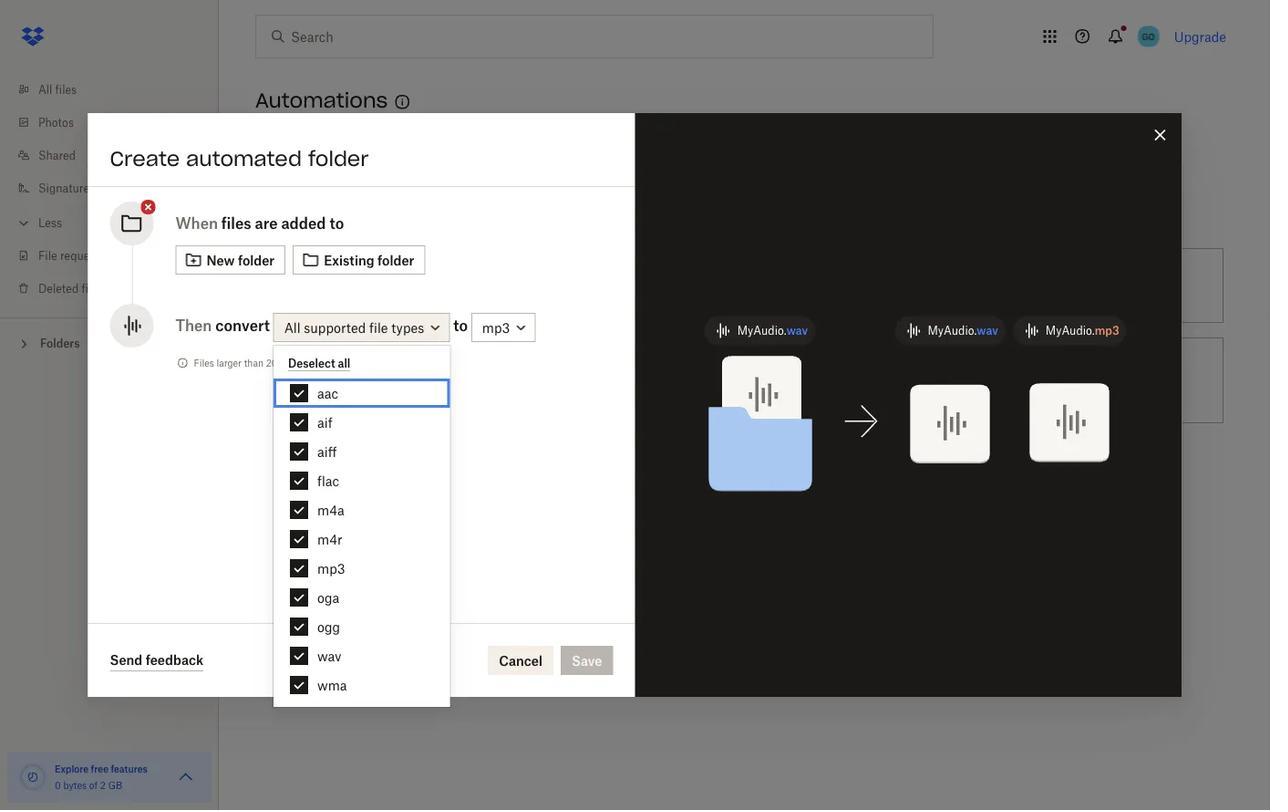 Task type: locate. For each thing, give the bounding box(es) containing it.
choose a file format to convert videos to
[[657, 363, 843, 398]]

an inside choose an image format to convert files to
[[378, 363, 393, 378]]

a inside choose a file format to convert audio files to
[[378, 463, 386, 479]]

myaudio. wav up choose a file format to convert videos to at top right
[[738, 324, 808, 338]]

convert for choose a file format to convert videos to
[[798, 363, 843, 378]]

less image
[[15, 214, 33, 232]]

files down all
[[329, 383, 354, 398]]

a for choose a file format to convert videos to
[[706, 363, 713, 378]]

0 horizontal spatial myaudio.
[[738, 324, 787, 338]]

file requests link
[[15, 239, 219, 272]]

a for choose a file format to convert audio files to
[[378, 463, 386, 479]]

1 vertical spatial all
[[284, 320, 301, 335]]

0 horizontal spatial all
[[38, 83, 52, 96]]

all up files larger than 2048mb will not be converted
[[284, 320, 301, 335]]

1 vertical spatial mp3
[[317, 561, 345, 576]]

choose up aac checkbox item
[[329, 363, 375, 378]]

all up photos
[[38, 83, 52, 96]]

convert
[[216, 317, 270, 334], [497, 363, 542, 378], [798, 363, 843, 378], [470, 463, 515, 479]]

files right unzip
[[1024, 373, 1049, 388]]

files right audio
[[366, 483, 391, 499]]

category
[[389, 278, 441, 293]]

m4r checkbox item
[[274, 525, 450, 554]]

choose up all supported file types on the top of page
[[329, 278, 375, 293]]

0 vertical spatial an
[[290, 205, 309, 224]]

0 horizontal spatial an
[[290, 205, 309, 224]]

files up photos
[[55, 83, 77, 96]]

2 vertical spatial file
[[389, 463, 408, 479]]

format for files
[[438, 363, 478, 378]]

add
[[255, 205, 285, 224]]

file for all supported file types
[[370, 320, 388, 335]]

choose a file format to convert audio files to
[[329, 463, 515, 499]]

automated
[[186, 146, 302, 172]]

choose for choose an image format to convert files to
[[329, 363, 375, 378]]

2 myaudio. from the left
[[928, 324, 977, 338]]

list containing all files
[[0, 62, 219, 317]]

2
[[100, 780, 106, 791]]

not
[[325, 357, 339, 369]]

choose inside choose a file format to convert audio files to
[[329, 463, 375, 479]]

oga checkbox item
[[274, 583, 450, 612]]

1 horizontal spatial file
[[389, 463, 408, 479]]

choose a file format to convert audio files to button
[[248, 431, 576, 531]]

files inside create automated folder dialog
[[222, 214, 251, 232]]

myaudio.
[[738, 324, 787, 338], [928, 324, 977, 338], [1046, 324, 1095, 338]]

create
[[110, 146, 180, 172]]

1 horizontal spatial an
[[378, 363, 393, 378]]

choose a file format to convert videos to button
[[576, 330, 904, 431]]

myaudio. mp3
[[1046, 324, 1120, 338]]

choose inside choose an image format to convert files to
[[329, 363, 375, 378]]

create automated folder
[[110, 146, 369, 172]]

an for choose
[[378, 363, 393, 378]]

automation
[[314, 205, 401, 224]]

folders
[[40, 337, 80, 350]]

to
[[330, 214, 344, 232], [445, 278, 457, 293], [454, 317, 468, 334], [481, 363, 493, 378], [783, 363, 795, 378], [358, 383, 370, 398], [699, 383, 711, 398], [455, 463, 467, 479], [395, 483, 407, 499]]

choose up videos
[[657, 363, 703, 378]]

by
[[516, 278, 530, 293]]

shared link
[[15, 139, 219, 172]]

larger
[[217, 357, 242, 369]]

2 vertical spatial a
[[378, 463, 386, 479]]

mp3
[[1095, 324, 1120, 338], [317, 561, 345, 576]]

files right 'deleted'
[[82, 281, 103, 295]]

an
[[290, 205, 309, 224], [378, 363, 393, 378]]

myaudio. wav
[[738, 324, 808, 338], [928, 324, 999, 338]]

format inside choose an image format to convert files to
[[438, 363, 478, 378]]

free
[[91, 763, 109, 775]]

choose
[[329, 278, 375, 293], [329, 363, 375, 378], [657, 363, 703, 378], [329, 463, 375, 479]]

wma
[[317, 677, 347, 693]]

of
[[89, 780, 98, 791]]

file inside dropdown button
[[370, 320, 388, 335]]

files left by
[[487, 278, 512, 293]]

files left are
[[222, 214, 251, 232]]

0 horizontal spatial myaudio. wav
[[738, 324, 808, 338]]

automations
[[255, 88, 388, 113]]

convert inside choose a file format to convert audio files to
[[470, 463, 515, 479]]

format for audio
[[411, 463, 451, 479]]

oga
[[317, 590, 340, 605]]

sort
[[460, 278, 484, 293]]

deleted files
[[38, 281, 103, 295]]

a
[[378, 278, 386, 293], [706, 363, 713, 378], [378, 463, 386, 479]]

format inside choose a file format to convert audio files to
[[411, 463, 451, 479]]

file inside choose a file format to convert videos to
[[717, 363, 736, 378]]

ogg checkbox item
[[274, 612, 450, 641]]

photos link
[[15, 106, 219, 139]]

0 vertical spatial all
[[38, 83, 52, 96]]

wav checkbox item
[[274, 641, 450, 671]]

choose inside choose a file format to convert videos to
[[657, 363, 703, 378]]

1 horizontal spatial mp3
[[1095, 324, 1120, 338]]

explore free features 0 bytes of 2 gb
[[55, 763, 148, 791]]

list
[[0, 62, 219, 317]]

flac checkbox item
[[274, 466, 450, 495]]

deselect
[[288, 357, 335, 370]]

than
[[244, 357, 264, 369]]

wav
[[787, 324, 808, 338], [977, 324, 999, 338], [317, 648, 342, 664]]

an right add
[[290, 205, 309, 224]]

convert inside choose a file format to convert videos to
[[798, 363, 843, 378]]

supported
[[304, 320, 366, 335]]

convert inside choose an image format to convert files to
[[497, 363, 542, 378]]

1 horizontal spatial all
[[284, 320, 301, 335]]

2 myaudio. wav from the left
[[928, 324, 999, 338]]

choose an image format to convert files to
[[329, 363, 542, 398]]

all
[[38, 83, 52, 96], [284, 320, 301, 335]]

upgrade link
[[1175, 29, 1227, 44]]

wav up unzip
[[977, 324, 999, 338]]

types
[[392, 320, 425, 335]]

an left image
[[378, 363, 393, 378]]

all files
[[38, 83, 77, 96]]

0 horizontal spatial mp3
[[317, 561, 345, 576]]

myaudio. wav up unzip
[[928, 324, 999, 338]]

choose an image format to convert files to button
[[248, 330, 576, 431]]

0 vertical spatial a
[[378, 278, 386, 293]]

deleted
[[38, 281, 79, 295]]

1 horizontal spatial wav
[[787, 324, 808, 338]]

format inside choose a file format to convert videos to
[[739, 363, 779, 378]]

1 horizontal spatial myaudio. wav
[[928, 324, 999, 338]]

then
[[176, 317, 212, 334]]

an for add
[[290, 205, 309, 224]]

dropbox image
[[15, 18, 51, 55]]

format
[[438, 363, 478, 378], [739, 363, 779, 378], [411, 463, 451, 479]]

0 horizontal spatial wav
[[317, 648, 342, 664]]

are
[[255, 214, 278, 232]]

0 vertical spatial mp3
[[1095, 324, 1120, 338]]

all inside dropdown button
[[284, 320, 301, 335]]

files are added to
[[222, 214, 344, 232]]

all supported file types
[[284, 320, 425, 335]]

requests
[[60, 249, 105, 262]]

files larger than 2048mb will not be converted
[[194, 357, 397, 369]]

image
[[397, 363, 434, 378]]

upgrade
[[1175, 29, 1227, 44]]

2 horizontal spatial file
[[717, 363, 736, 378]]

1 vertical spatial a
[[706, 363, 713, 378]]

2 horizontal spatial myaudio.
[[1046, 324, 1095, 338]]

2 horizontal spatial wav
[[977, 324, 999, 338]]

format for videos
[[739, 363, 779, 378]]

choose up audio
[[329, 463, 375, 479]]

files inside choose a file format to convert audio files to
[[366, 483, 391, 499]]

files
[[55, 83, 77, 96], [222, 214, 251, 232], [487, 278, 512, 293], [82, 281, 103, 295], [1024, 373, 1049, 388], [329, 383, 354, 398], [366, 483, 391, 499]]

ogg
[[317, 619, 340, 635]]

file
[[370, 320, 388, 335], [717, 363, 736, 378], [389, 463, 408, 479]]

1 horizontal spatial myaudio.
[[928, 324, 977, 338]]

deselect all
[[288, 357, 351, 370]]

a inside choose a file format to convert videos to
[[706, 363, 713, 378]]

file inside choose a file format to convert audio files to
[[389, 463, 408, 479]]

0 horizontal spatial file
[[370, 320, 388, 335]]

0 vertical spatial file
[[370, 320, 388, 335]]

1 vertical spatial file
[[717, 363, 736, 378]]

add an automation main content
[[248, 131, 1271, 810]]

convert for choose an image format to convert files to
[[497, 363, 542, 378]]

unzip files button
[[904, 330, 1232, 431]]

1 vertical spatial an
[[378, 363, 393, 378]]

convert inside create automated folder dialog
[[216, 317, 270, 334]]

wav up choose a file format to convert videos to at top right
[[787, 324, 808, 338]]

wav down ogg
[[317, 648, 342, 664]]

mp3 inside create automated folder dialog
[[1095, 324, 1120, 338]]

choose for choose a file format to convert audio files to
[[329, 463, 375, 479]]



Task type: describe. For each thing, give the bounding box(es) containing it.
converted
[[354, 357, 397, 369]]

shared
[[38, 148, 76, 162]]

unzip files
[[985, 373, 1049, 388]]

folder
[[308, 146, 369, 172]]

create automated folder dialog
[[88, 113, 1183, 697]]

all supported file types button
[[273, 313, 450, 342]]

file requests
[[38, 249, 105, 262]]

audio
[[329, 483, 363, 499]]

convert for choose a file format to convert audio files to
[[470, 463, 515, 479]]

file for choose a file format to convert videos to
[[717, 363, 736, 378]]

1 myaudio. wav from the left
[[738, 324, 808, 338]]

files
[[194, 357, 214, 369]]

will
[[307, 357, 322, 369]]

added
[[281, 214, 326, 232]]

3 myaudio. from the left
[[1046, 324, 1095, 338]]

mp3 inside checkbox item
[[317, 561, 345, 576]]

wma checkbox item
[[274, 671, 450, 700]]

choose a category to sort files by button
[[248, 241, 576, 330]]

less
[[38, 216, 62, 229]]

signatures link
[[15, 172, 219, 204]]

mp3 checkbox item
[[274, 554, 450, 583]]

explore
[[55, 763, 89, 775]]

m4a checkbox item
[[274, 495, 450, 525]]

gb
[[108, 780, 122, 791]]

click to watch a demo video image
[[392, 91, 414, 113]]

a for choose a category to sort files by
[[378, 278, 386, 293]]

0
[[55, 780, 61, 791]]

2048mb
[[266, 357, 305, 369]]

1 myaudio. from the left
[[738, 324, 787, 338]]

aiff checkbox item
[[274, 437, 450, 466]]

all
[[338, 357, 351, 370]]

folders button
[[0, 329, 219, 356]]

aif checkbox item
[[274, 408, 450, 437]]

bytes
[[63, 780, 87, 791]]

file for choose a file format to convert audio files to
[[389, 463, 408, 479]]

wav inside checkbox item
[[317, 648, 342, 664]]

quota usage element
[[18, 763, 47, 792]]

unzip
[[985, 373, 1021, 388]]

m4a
[[317, 502, 345, 518]]

add an automation
[[255, 205, 401, 224]]

photos
[[38, 115, 74, 129]]

signatures
[[38, 181, 95, 195]]

flac
[[317, 473, 339, 489]]

when
[[176, 214, 218, 232]]

aac
[[317, 385, 339, 401]]

m4r
[[317, 531, 342, 547]]

be
[[341, 357, 352, 369]]

all files link
[[15, 73, 219, 106]]

deleted files link
[[15, 272, 219, 305]]

aif
[[317, 415, 333, 430]]

all for all supported file types
[[284, 320, 301, 335]]

choose a category to sort files by
[[329, 278, 530, 293]]

file
[[38, 249, 57, 262]]

features
[[111, 763, 148, 775]]

aac checkbox item
[[274, 379, 450, 408]]

all for all files
[[38, 83, 52, 96]]

files inside choose an image format to convert files to
[[329, 383, 354, 398]]

aiff
[[317, 444, 337, 459]]

videos
[[657, 383, 696, 398]]

choose for choose a file format to convert videos to
[[657, 363, 703, 378]]

choose for choose a category to sort files by
[[329, 278, 375, 293]]

deselect all button
[[288, 357, 351, 371]]



Task type: vqa. For each thing, say whether or not it's contained in the screenshot.
third row from the top
no



